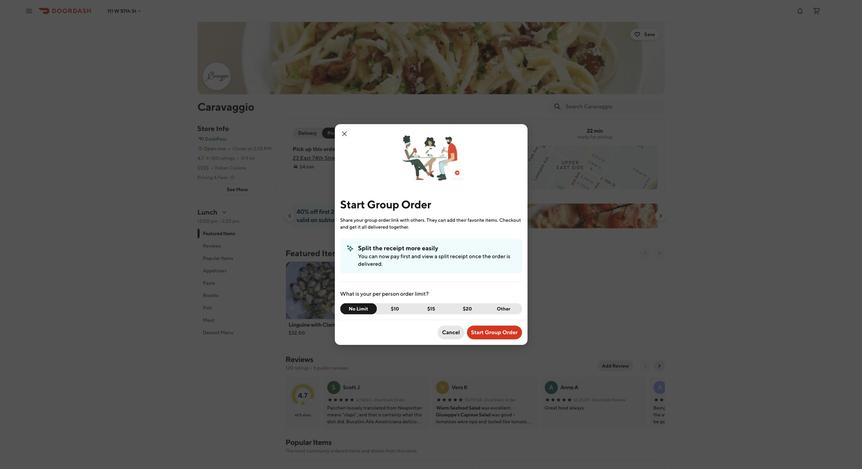 Task type: locate. For each thing, give the bounding box(es) containing it.
1 vertical spatial caravaggio
[[441, 322, 469, 328]]

featured items down on
[[286, 249, 343, 258]]

start group order up the link
[[340, 198, 431, 211]]

5 right of in the left bottom of the page
[[299, 413, 302, 418]]

previous button of carousel image
[[643, 251, 648, 256]]

1 horizontal spatial caravaggio
[[441, 322, 469, 328]]

doordash for a
[[592, 398, 611, 403]]

doordash for s
[[374, 398, 393, 403]]

what
[[340, 291, 355, 297]]

0 vertical spatial with
[[389, 208, 401, 216]]

previous image
[[643, 364, 648, 369]]

• left closes
[[228, 146, 230, 151]]

order up the street
[[324, 146, 337, 153]]

0 vertical spatial $15
[[345, 217, 354, 224]]

first right pay
[[401, 253, 410, 260]]

120 ratings •
[[211, 156, 239, 161]]

-
[[219, 219, 221, 224]]

meat
[[203, 318, 214, 323]]

pm left -
[[211, 219, 218, 224]]

map region
[[278, 91, 719, 268]]

reviews for reviews
[[203, 243, 221, 249]]

can
[[438, 218, 446, 223], [369, 253, 378, 260]]

receipt up pay
[[384, 245, 405, 252]]

doordash right 10/19/22
[[485, 398, 504, 403]]

2:25 for pm
[[253, 146, 263, 151]]

reviews up popular items
[[203, 243, 221, 249]]

is inside split the receipt more easily you can now pay first and view a split receipt once the order is delivered.
[[507, 253, 511, 260]]

$20 button
[[449, 304, 486, 315]]

items up commonly
[[313, 438, 332, 447]]

with left clams
[[311, 322, 322, 328]]

1 horizontal spatial off
[[380, 208, 388, 216]]

0 horizontal spatial • doordash order
[[372, 398, 405, 403]]

more
[[236, 187, 248, 192]]

0.9 mi
[[241, 156, 255, 161]]

review inside "button"
[[613, 364, 629, 369]]

reviews inside reviews 120 ratings • 5 public reviews
[[286, 355, 313, 364]]

public
[[317, 366, 331, 371]]

2 horizontal spatial doordash
[[592, 398, 611, 403]]

scott j
[[343, 385, 360, 391]]

tiramisu
[[420, 322, 440, 328]]

0 vertical spatial up
[[305, 146, 312, 153]]

order
[[324, 146, 337, 153], [379, 218, 390, 223], [492, 253, 506, 260], [400, 291, 414, 297]]

• left the public
[[310, 366, 312, 371]]

111
[[107, 8, 113, 14]]

pasta
[[203, 281, 215, 286]]

start up share
[[340, 198, 365, 211]]

clams
[[323, 322, 338, 328]]

giuseppe's
[[436, 412, 460, 418]]

caprese
[[461, 412, 478, 418]]

reviews inside "button"
[[203, 243, 221, 249]]

up up east
[[305, 146, 312, 153]]

0 horizontal spatial a
[[549, 384, 554, 391]]

0 horizontal spatial popular
[[203, 256, 220, 261]]

1 horizontal spatial • doordash order
[[483, 398, 516, 403]]

your up it
[[354, 218, 364, 223]]

min right 24
[[306, 164, 314, 170]]

stars
[[302, 413, 311, 418]]

pasta button
[[197, 277, 277, 290]]

group up the link
[[367, 198, 399, 211]]

the
[[373, 245, 383, 252], [483, 253, 491, 260]]

2:25 right at
[[253, 146, 263, 151]]

0 vertical spatial first
[[319, 208, 330, 216]]

group of people ordering together image
[[397, 124, 465, 192]]

group inside "button"
[[485, 329, 501, 336]]

dashpass
[[205, 136, 226, 142]]

close start group order image
[[340, 130, 349, 138]]

1 horizontal spatial 4.7
[[298, 392, 308, 400]]

warm
[[436, 406, 449, 411]]

0 vertical spatial popular
[[203, 256, 220, 261]]

items inside heading
[[322, 249, 343, 258]]

• right "$$$$"
[[211, 165, 213, 171]]

Other button
[[486, 304, 522, 315]]

1 horizontal spatial start
[[471, 329, 484, 336]]

now up 120 ratings •
[[217, 146, 226, 151]]

items up reviews "button"
[[223, 231, 235, 237]]

1 vertical spatial first
[[401, 253, 410, 260]]

first
[[319, 208, 330, 216], [401, 253, 410, 260]]

1 • doordash order from the left
[[372, 398, 405, 403]]

now left pay
[[379, 253, 390, 260]]

1 horizontal spatial $10
[[391, 306, 399, 312]]

link
[[391, 218, 399, 223]]

0 horizontal spatial featured
[[203, 231, 222, 237]]

popular items the most commonly ordered items and dishes from this store
[[286, 438, 417, 454]]

4.7 up the of 5 stars
[[298, 392, 308, 400]]

add
[[447, 218, 456, 223]]

$10 down person at the left bottom of page
[[391, 306, 399, 312]]

2 horizontal spatial and
[[412, 253, 421, 260]]

$10 up group
[[369, 208, 379, 216]]

start
[[340, 198, 365, 211], [471, 329, 484, 336]]

0 horizontal spatial and
[[340, 224, 349, 230]]

1 horizontal spatial is
[[507, 253, 511, 260]]

popular inside popular items the most commonly ordered items and dishes from this store
[[286, 438, 312, 447]]

2 vertical spatial with
[[311, 322, 322, 328]]

risotto
[[203, 293, 219, 298]]

3 doordash from the left
[[592, 398, 611, 403]]

start group order down other
[[471, 329, 518, 336]]

is
[[507, 253, 511, 260], [356, 291, 359, 297]]

salad down 10/19/22
[[469, 406, 480, 411]]

1 horizontal spatial first
[[401, 253, 410, 260]]

closes
[[233, 146, 247, 151]]

with inside share your group order link with others. they can add their favorite items. checkout and get it all delivered together.
[[400, 218, 410, 223]]

off up the delivered
[[380, 208, 388, 216]]

doordash right 2/14/23
[[374, 398, 393, 403]]

1 vertical spatial 4.7
[[298, 392, 308, 400]]

0 horizontal spatial group
[[367, 198, 399, 211]]

your left per
[[360, 291, 372, 297]]

from
[[386, 449, 396, 454]]

what is your per person order limit?
[[340, 291, 429, 297]]

1 horizontal spatial min
[[594, 128, 603, 134]]

No Limit button
[[340, 304, 377, 315]]

0 horizontal spatial min
[[306, 164, 314, 170]]

1 horizontal spatial up
[[354, 208, 361, 216]]

1 vertical spatial popular
[[286, 438, 312, 447]]

0 horizontal spatial featured items
[[203, 231, 235, 237]]

0 horizontal spatial first
[[319, 208, 330, 216]]

order methods option group
[[293, 128, 349, 139]]

caravaggio image
[[197, 22, 665, 94], [204, 63, 230, 90]]

linguine with clams $32.00
[[289, 322, 338, 336]]

0 vertical spatial start
[[340, 198, 365, 211]]

start down $20 button
[[471, 329, 484, 336]]

ratings up italian at left top
[[220, 156, 235, 161]]

1 vertical spatial and
[[412, 253, 421, 260]]

0 vertical spatial this
[[313, 146, 322, 153]]

40welcome,
[[402, 208, 444, 216]]

2:25 right -
[[222, 219, 232, 224]]

$15 up tiramisu
[[427, 306, 435, 312]]

and right the items
[[362, 449, 370, 454]]

1 horizontal spatial start group order
[[471, 329, 518, 336]]

0 horizontal spatial $15
[[345, 217, 354, 224]]

appetizers button
[[197, 265, 277, 277]]

1 vertical spatial up
[[354, 208, 361, 216]]

popular for popular items
[[203, 256, 220, 261]]

1 vertical spatial with
[[400, 218, 410, 223]]

1 horizontal spatial $15
[[427, 306, 435, 312]]

0 horizontal spatial off
[[310, 208, 318, 216]]

pick up this order at: 23 east 74th street
[[293, 146, 345, 161]]

$10 inside 40% off first 2 orders up to $10 off with 40welcome, valid on subtotals $15
[[369, 208, 379, 216]]

5
[[313, 366, 316, 371], [299, 413, 302, 418]]

0 vertical spatial group
[[367, 198, 399, 211]]

2 vertical spatial and
[[362, 449, 370, 454]]

dessert menu
[[203, 330, 233, 336]]

on
[[311, 217, 318, 224]]

popular up 'most'
[[286, 438, 312, 447]]

12:00 pm - 2:25 pm
[[197, 219, 240, 224]]

2:25 for pm
[[222, 219, 232, 224]]

2 doordash from the left
[[485, 398, 504, 403]]

fees
[[218, 175, 228, 180]]

off up on
[[310, 208, 318, 216]]

1 vertical spatial start
[[471, 329, 484, 336]]

• doordash order right 10/19/22
[[483, 398, 516, 403]]

4.7 up "$$$$"
[[197, 156, 204, 161]]

see more
[[227, 187, 248, 192]]

pm right -
[[233, 219, 240, 224]]

1 horizontal spatial 2:25
[[253, 146, 263, 151]]

first inside split the receipt more easily you can now pay first and view a split receipt once the order is delivered.
[[401, 253, 410, 260]]

ratings
[[220, 156, 235, 161], [295, 366, 309, 371]]

1 horizontal spatial can
[[438, 218, 446, 223]]

once
[[469, 253, 482, 260]]

popular for popular items the most commonly ordered items and dishes from this store
[[286, 438, 312, 447]]

1 vertical spatial the
[[483, 253, 491, 260]]

reviews down $32.00
[[286, 355, 313, 364]]

popular inside button
[[203, 256, 220, 261]]

1 vertical spatial $10
[[391, 306, 399, 312]]

1 vertical spatial $15
[[427, 306, 435, 312]]

0 horizontal spatial can
[[369, 253, 378, 260]]

can up delivered.
[[369, 253, 378, 260]]

1 vertical spatial is
[[356, 291, 359, 297]]

1 vertical spatial featured
[[286, 249, 320, 258]]

0 vertical spatial now
[[217, 146, 226, 151]]

add review
[[602, 364, 629, 369]]

1 horizontal spatial group
[[485, 329, 501, 336]]

items down reviews "button"
[[221, 256, 233, 261]]

1 vertical spatial min
[[306, 164, 314, 170]]

doordash right 12/21/21
[[592, 398, 611, 403]]

0 vertical spatial the
[[373, 245, 383, 252]]

see more button
[[198, 184, 277, 195]]

0 vertical spatial reviews
[[203, 243, 221, 249]]

doordash
[[374, 398, 393, 403], [485, 398, 504, 403], [592, 398, 611, 403]]

save
[[645, 32, 655, 37]]

this
[[313, 146, 322, 153], [397, 449, 405, 454]]

linguine
[[289, 322, 310, 328]]

0 vertical spatial is
[[507, 253, 511, 260]]

is right once
[[507, 253, 511, 260]]

1 vertical spatial group
[[485, 329, 501, 336]]

and inside popular items the most commonly ordered items and dishes from this store
[[362, 449, 370, 454]]

this up 74th
[[313, 146, 322, 153]]

$$$$
[[197, 165, 209, 171]]

tiramisu caravaggio image
[[417, 262, 478, 319]]

1 horizontal spatial receipt
[[450, 253, 468, 260]]

open now
[[204, 146, 226, 151]]

featured items down 12:00 pm - 2:25 pm
[[203, 231, 235, 237]]

1 horizontal spatial the
[[483, 253, 491, 260]]

this inside pick up this order at: 23 east 74th street
[[313, 146, 322, 153]]

0 horizontal spatial 4.7
[[197, 156, 204, 161]]

featured down valid
[[286, 249, 320, 258]]

0 vertical spatial can
[[438, 218, 446, 223]]

orders
[[335, 208, 353, 216]]

and down more
[[412, 253, 421, 260]]

can left add
[[438, 218, 446, 223]]

caravaggio up cancel
[[441, 322, 469, 328]]

salad right caprese
[[479, 412, 491, 418]]

of
[[295, 413, 299, 418]]

order inside split the receipt more easily you can now pay first and view a split receipt once the order is delivered.
[[492, 253, 506, 260]]

min for 22
[[594, 128, 603, 134]]

items left you
[[322, 249, 343, 258]]

no
[[349, 306, 356, 312]]

0 horizontal spatial reviews
[[203, 243, 221, 249]]

caravaggio up info
[[197, 100, 254, 113]]

120 down reviews link
[[286, 366, 294, 371]]

featured items
[[203, 231, 235, 237], [286, 249, 343, 258]]

1 vertical spatial ratings
[[295, 366, 309, 371]]

$15 up get
[[345, 217, 354, 224]]

a down next image
[[658, 384, 662, 391]]

1 horizontal spatial ratings
[[295, 366, 309, 371]]

v
[[440, 384, 445, 391]]

the right the split
[[373, 245, 383, 252]]

items inside popular items the most commonly ordered items and dishes from this store
[[313, 438, 332, 447]]

at
[[248, 146, 252, 151]]

1 horizontal spatial now
[[379, 253, 390, 260]]

at:
[[339, 146, 345, 153]]

k
[[464, 385, 468, 391]]

first left 2
[[319, 208, 330, 216]]

featured down 12:00 pm - 2:25 pm
[[203, 231, 222, 237]]

order up the delivered
[[379, 218, 390, 223]]

share
[[340, 218, 353, 223]]

0 vertical spatial review
[[613, 364, 629, 369]]

ratings down reviews link
[[295, 366, 309, 371]]

a left the anne
[[549, 384, 554, 391]]

featured inside heading
[[286, 249, 320, 258]]

with inside 40% off first 2 orders up to $10 off with 40welcome, valid on subtotals $15
[[389, 208, 401, 216]]

0 vertical spatial 2:25
[[253, 146, 263, 151]]

limit?
[[415, 291, 429, 297]]

subtotals
[[319, 217, 344, 224]]

2:25
[[253, 146, 263, 151], [222, 219, 232, 224]]

min right "22" at the top right
[[594, 128, 603, 134]]

with up together.
[[400, 218, 410, 223]]

0 horizontal spatial caravaggio
[[197, 100, 254, 113]]

0 vertical spatial next button of carousel image
[[658, 213, 664, 219]]

0 horizontal spatial doordash
[[374, 398, 393, 403]]

review down 'add review'
[[612, 398, 626, 403]]

next button of carousel image
[[658, 213, 664, 219], [657, 251, 662, 256]]

popular up appetizers
[[203, 256, 220, 261]]

22 min ready for pickup
[[577, 128, 613, 140]]

• right 12/21/21
[[590, 398, 592, 403]]

is right what
[[356, 291, 359, 297]]

group down other
[[485, 329, 501, 336]]

order left "limit?" in the left bottom of the page
[[400, 291, 414, 297]]

0 horizontal spatial 2:25
[[222, 219, 232, 224]]

up inside 40% off first 2 orders up to $10 off with 40welcome, valid on subtotals $15
[[354, 208, 361, 216]]

• doordash order for v
[[483, 398, 516, 403]]

Delivery radio
[[293, 128, 327, 139]]

0 vertical spatial receipt
[[384, 245, 405, 252]]

up
[[305, 146, 312, 153], [354, 208, 361, 216]]

1 horizontal spatial featured items
[[286, 249, 343, 258]]

1 vertical spatial start group order
[[471, 329, 518, 336]]

1 vertical spatial featured items
[[286, 249, 343, 258]]

min inside 22 min ready for pickup
[[594, 128, 603, 134]]

receipt right split
[[450, 253, 468, 260]]

1 horizontal spatial 5
[[313, 366, 316, 371]]

anne
[[561, 385, 574, 391]]

order right once
[[492, 253, 506, 260]]

reviews for reviews 120 ratings • 5 public reviews
[[286, 355, 313, 364]]

1 vertical spatial your
[[360, 291, 372, 297]]

and down share
[[340, 224, 349, 230]]

review right add
[[613, 364, 629, 369]]

• right 10/19/22
[[483, 398, 484, 403]]

5 left the public
[[313, 366, 316, 371]]

• doordash order right 2/14/23
[[372, 398, 405, 403]]

order
[[401, 198, 431, 211], [503, 329, 518, 336], [394, 398, 405, 403], [505, 398, 516, 403]]

what is your per person order limit? option group
[[340, 304, 522, 315]]

1 horizontal spatial reviews
[[286, 355, 313, 364]]

and inside split the receipt more easily you can now pay first and view a split receipt once the order is delivered.
[[412, 253, 421, 260]]

with up the link
[[389, 208, 401, 216]]

a right the anne
[[575, 385, 579, 391]]

vera
[[452, 385, 463, 391]]

the right once
[[483, 253, 491, 260]]

other
[[497, 306, 511, 312]]

1 doordash from the left
[[374, 398, 393, 403]]

$10 button
[[373, 304, 413, 315]]

1 horizontal spatial and
[[362, 449, 370, 454]]

0 vertical spatial featured items
[[203, 231, 235, 237]]

reviews
[[203, 243, 221, 249], [286, 355, 313, 364]]

Pickup radio
[[322, 128, 349, 139]]

split the receipt more easily status
[[340, 239, 522, 274]]

order inside "button"
[[503, 329, 518, 336]]

1 vertical spatial reviews
[[286, 355, 313, 364]]

1 vertical spatial can
[[369, 253, 378, 260]]

• left 0.9
[[237, 156, 239, 161]]

• doordash order
[[372, 398, 405, 403], [483, 398, 516, 403]]

reviews
[[332, 366, 349, 371]]

up left to
[[354, 208, 361, 216]]

2 • doordash order from the left
[[483, 398, 516, 403]]

120 down open now
[[211, 156, 219, 161]]

0 vertical spatial 120
[[211, 156, 219, 161]]

0 horizontal spatial start group order
[[340, 198, 431, 211]]

1 vertical spatial this
[[397, 449, 405, 454]]

0 horizontal spatial 120
[[211, 156, 219, 161]]

1 pm from the left
[[211, 219, 218, 224]]

1 horizontal spatial featured
[[286, 249, 320, 258]]

1 horizontal spatial doordash
[[485, 398, 504, 403]]

cancel button
[[438, 326, 464, 340]]

this right from
[[397, 449, 405, 454]]

group
[[365, 218, 378, 223]]



Task type: vqa. For each thing, say whether or not it's contained in the screenshot.
Ariel
no



Task type: describe. For each thing, give the bounding box(es) containing it.
doordash for v
[[485, 398, 504, 403]]

beef carpaccio image
[[351, 262, 412, 319]]

fish button
[[197, 302, 277, 314]]

start inside "button"
[[471, 329, 484, 336]]

$10 inside 'button'
[[391, 306, 399, 312]]

info
[[216, 125, 229, 133]]

0 horizontal spatial the
[[373, 245, 383, 252]]

no limit
[[349, 306, 368, 312]]

ordered
[[331, 449, 348, 454]]

they
[[427, 218, 437, 223]]

start group order dialog
[[335, 124, 528, 345]]

to
[[362, 208, 368, 216]]

delivered.
[[358, 261, 383, 268]]

1 vertical spatial salad
[[479, 412, 491, 418]]

can inside split the receipt more easily you can now pay first and view a split receipt once the order is delivered.
[[369, 253, 378, 260]]

pickup
[[598, 134, 613, 140]]

0 vertical spatial featured
[[203, 231, 222, 237]]

your inside share your group order link with others. they can add their favorite items. checkout and get it all delivered together.
[[354, 218, 364, 223]]

together.
[[389, 224, 409, 230]]

• right 2/14/23
[[372, 398, 373, 403]]

1 off from the left
[[310, 208, 318, 216]]

anne a
[[561, 385, 579, 391]]

2 horizontal spatial a
[[658, 384, 662, 391]]

$15 inside 40% off first 2 orders up to $10 off with 40welcome, valid on subtotals $15
[[345, 217, 354, 224]]

5 inside reviews 120 ratings • 5 public reviews
[[313, 366, 316, 371]]

menu
[[221, 330, 233, 336]]

delivered
[[368, 224, 388, 230]]

40%
[[297, 208, 309, 216]]

pricing & fees
[[197, 175, 228, 180]]

$15 inside button
[[427, 306, 435, 312]]

a
[[435, 253, 438, 260]]

dessert menu button
[[197, 327, 277, 339]]

cancel
[[442, 329, 460, 336]]

$20
[[463, 306, 472, 312]]

open menu image
[[25, 7, 33, 15]]

featured items heading
[[286, 248, 343, 259]]

and inside share your group order link with others. they can add their favorite items. checkout and get it all delivered together.
[[340, 224, 349, 230]]

store
[[406, 449, 417, 454]]

• inside reviews 120 ratings • 5 public reviews
[[310, 366, 312, 371]]

0 items, open order cart image
[[813, 7, 821, 15]]

save button
[[631, 29, 659, 40]]

checkout
[[499, 218, 521, 223]]

share your group order link with others. they can add their favorite items. checkout and get it all delivered together.
[[340, 218, 521, 230]]

linguine with clams image
[[286, 262, 347, 319]]

items
[[349, 449, 361, 454]]

1 horizontal spatial a
[[575, 385, 579, 391]]

order inside share your group order link with others. they can add their favorite items. checkout and get it all delivered together.
[[379, 218, 390, 223]]

items inside button
[[221, 256, 233, 261]]

up inside pick up this order at: 23 east 74th street
[[305, 146, 312, 153]]

the
[[286, 449, 294, 454]]

caravaggio inside button
[[441, 322, 469, 328]]

with inside linguine with clams $32.00
[[311, 322, 322, 328]]

split
[[358, 245, 372, 252]]

0 horizontal spatial 5
[[299, 413, 302, 418]]

more
[[406, 245, 421, 252]]

cuisine
[[230, 165, 246, 171]]

pm
[[264, 146, 272, 151]]

risotto button
[[197, 290, 277, 302]]

0 horizontal spatial start
[[340, 198, 365, 211]]

meat button
[[197, 314, 277, 327]]

select promotional banner element
[[466, 229, 485, 241]]

pricing
[[197, 175, 213, 180]]

40% off first 2 orders up to $10 off with 40welcome, valid on subtotals $15
[[297, 208, 444, 224]]

popular items button
[[197, 252, 277, 265]]

2 pm from the left
[[233, 219, 240, 224]]

st
[[132, 8, 137, 14]]

reviews button
[[197, 240, 277, 252]]

0 horizontal spatial receipt
[[384, 245, 405, 252]]

dishes
[[371, 449, 385, 454]]

first inside 40% off first 2 orders up to $10 off with 40welcome, valid on subtotals $15
[[319, 208, 330, 216]]

all
[[362, 224, 367, 230]]

57th
[[120, 8, 131, 14]]

valid
[[297, 217, 310, 224]]

2 off from the left
[[380, 208, 388, 216]]

0 vertical spatial start group order
[[340, 198, 431, 211]]

scott
[[343, 385, 356, 391]]

this inside popular items the most commonly ordered items and dishes from this store
[[397, 449, 405, 454]]

23 east 74th street link
[[293, 155, 340, 161]]

reviews link
[[286, 355, 313, 364]]

12:00
[[197, 219, 210, 224]]

add item to cart image
[[334, 307, 340, 313]]

• doordash order for s
[[372, 398, 405, 403]]

add
[[602, 364, 612, 369]]

24 min
[[300, 164, 314, 170]]

commonly
[[307, 449, 330, 454]]

order inside pick up this order at: 23 east 74th street
[[324, 146, 337, 153]]

it
[[358, 224, 361, 230]]

previous button of carousel image
[[287, 213, 292, 219]]

1 vertical spatial next button of carousel image
[[657, 251, 662, 256]]

2/14/23
[[356, 398, 371, 403]]

dessert
[[203, 330, 220, 336]]

0 horizontal spatial is
[[356, 291, 359, 297]]

you
[[358, 253, 368, 260]]

open
[[204, 146, 216, 151]]

store
[[197, 125, 215, 133]]

0 horizontal spatial now
[[217, 146, 226, 151]]

120 inside reviews 120 ratings • 5 public reviews
[[286, 366, 294, 371]]

Item Search search field
[[566, 103, 659, 111]]

0 horizontal spatial ratings
[[220, 156, 235, 161]]

warm seafood salad button
[[436, 405, 480, 412]]

appetizers
[[203, 268, 227, 274]]

reviews 120 ratings • 5 public reviews
[[286, 355, 349, 371]]

0 vertical spatial salad
[[469, 406, 480, 411]]

10/19/22
[[465, 398, 482, 403]]

2
[[331, 208, 334, 216]]

can inside share your group order link with others. they can add their favorite items. checkout and get it all delivered together.
[[438, 218, 446, 223]]

notification bell image
[[796, 7, 805, 15]]

23
[[293, 155, 299, 161]]

split the receipt more easily you can now pay first and view a split receipt once the order is delivered.
[[358, 245, 511, 268]]

start group order inside "button"
[[471, 329, 518, 336]]

0 vertical spatial 4.7
[[197, 156, 204, 161]]

$32.00
[[289, 331, 305, 336]]

ratings inside reviews 120 ratings • 5 public reviews
[[295, 366, 309, 371]]

warm seafood salad giuseppe's caprese salad
[[436, 406, 491, 418]]

next image
[[657, 364, 662, 369]]

j
[[357, 385, 360, 391]]

111 w 57th st button
[[107, 8, 142, 14]]

popular items
[[203, 256, 233, 261]]

• closes at 2:25 pm
[[228, 146, 272, 151]]

min for 24
[[306, 164, 314, 170]]

add item to cart image
[[465, 307, 471, 313]]

now inside split the receipt more easily you can now pay first and view a split receipt once the order is delivered.
[[379, 253, 390, 260]]

• doordash review
[[590, 398, 626, 403]]

111 w 57th st
[[107, 8, 137, 14]]

0 vertical spatial caravaggio
[[197, 100, 254, 113]]

$15 button
[[413, 304, 450, 315]]

vera k
[[452, 385, 468, 391]]

lunch
[[197, 208, 217, 216]]

1 vertical spatial review
[[612, 398, 626, 403]]

pick
[[293, 146, 304, 153]]

mi
[[249, 156, 255, 161]]

their
[[457, 218, 467, 223]]

$$$$ • italian cuisine
[[197, 165, 246, 171]]



